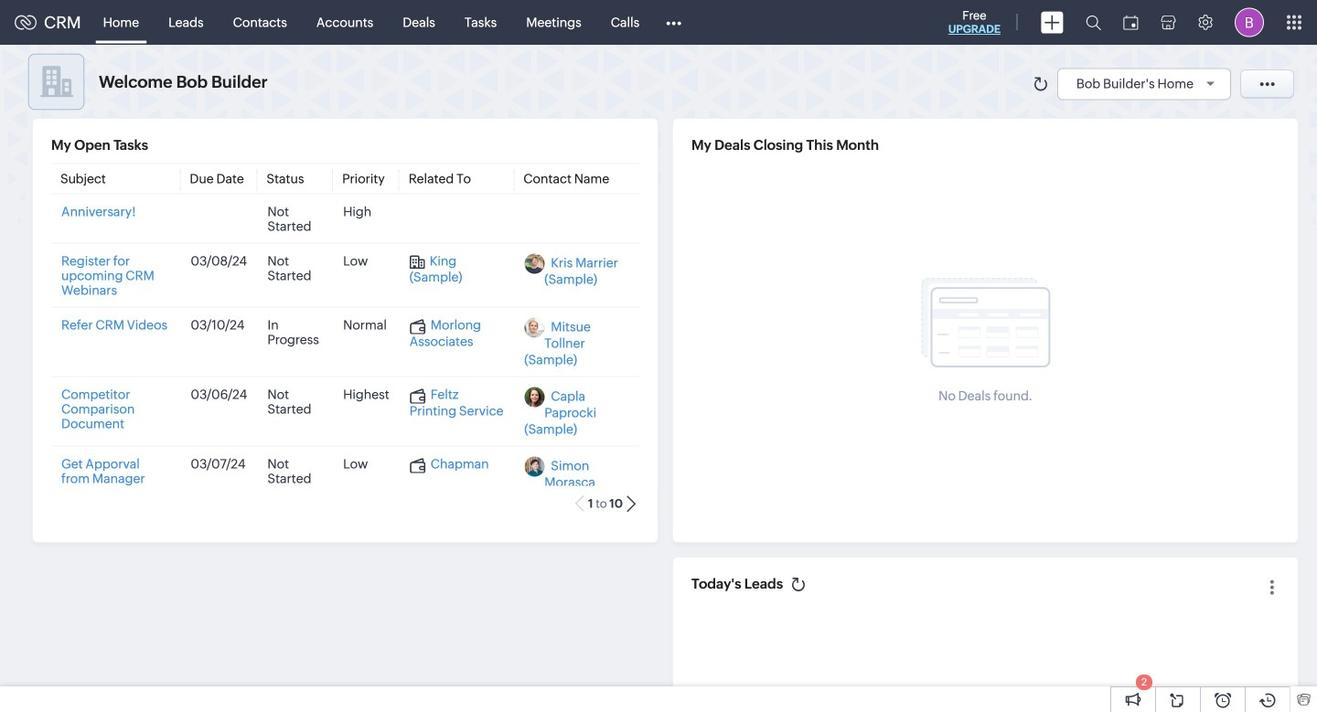 Task type: describe. For each thing, give the bounding box(es) containing it.
profile image
[[1235, 8, 1264, 37]]

Other Modules field
[[654, 8, 694, 37]]

search image
[[1086, 15, 1102, 30]]

profile element
[[1224, 0, 1275, 44]]

logo image
[[15, 15, 37, 30]]

search element
[[1075, 0, 1113, 45]]



Task type: locate. For each thing, give the bounding box(es) containing it.
create menu image
[[1041, 11, 1064, 33]]

calendar image
[[1124, 15, 1139, 30]]

create menu element
[[1030, 0, 1075, 44]]



Task type: vqa. For each thing, say whether or not it's contained in the screenshot.
"Create Menu" icon
yes



